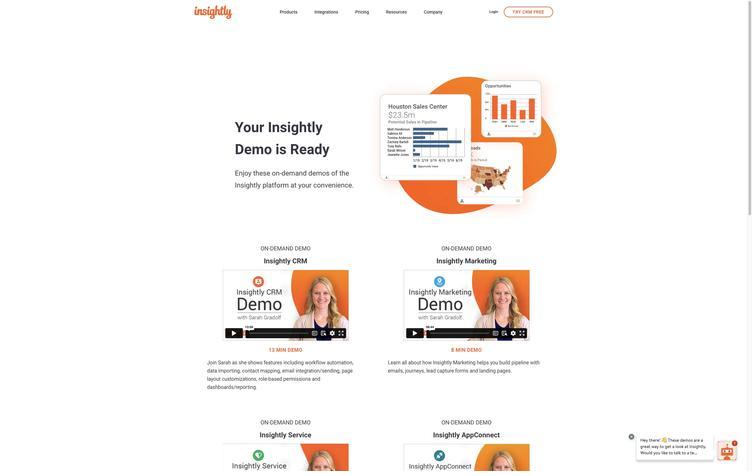 Task type: vqa. For each thing, say whether or not it's contained in the screenshot.
forms
yes



Task type: describe. For each thing, give the bounding box(es) containing it.
demand for appconnect
[[451, 419, 474, 426]]

as
[[232, 360, 237, 366]]

crm for try
[[522, 9, 532, 14]]

13 min demo
[[269, 347, 302, 353]]

company link
[[424, 8, 443, 17]]

shows
[[248, 360, 263, 366]]

the
[[339, 169, 349, 177]]

learn all about how insightly marketing helps you build pipeline with emails, journeys, lead capture forms and landing pages.
[[388, 360, 540, 374]]

pricing
[[355, 9, 369, 14]]

on- for insightly crm
[[261, 245, 270, 252]]

service
[[288, 431, 311, 439]]

products link
[[280, 8, 298, 17]]

demo for insightly marketing
[[476, 245, 492, 252]]

insightly appconnect
[[433, 431, 500, 439]]

integration/sending,
[[296, 368, 340, 374]]

try crm free button
[[504, 6, 553, 17]]

with
[[530, 360, 540, 366]]

demos
[[308, 169, 330, 177]]

try crm free
[[513, 9, 544, 14]]

workflow
[[305, 360, 326, 366]]

on- for insightly marketing
[[441, 245, 451, 252]]

ready
[[290, 141, 330, 158]]

at
[[291, 181, 297, 189]]

demo for learn all about how insightly marketing helps you build pipeline with emails, journeys, lead capture forms and landing pages.
[[467, 347, 482, 353]]

insightly logo image
[[194, 5, 232, 19]]

based
[[268, 376, 282, 382]]

demand
[[282, 169, 307, 177]]

demo for insightly service
[[295, 419, 311, 426]]

journeys,
[[405, 368, 425, 374]]

mapping,
[[260, 368, 281, 374]]

insightly service
[[260, 431, 311, 439]]

min for crm
[[276, 347, 286, 353]]

demo for join sarah as she shows features including workflow automation, data importing, contact mapping, email integration/sending, page layout customizations, role-based permissions and dashboards/reporting.
[[288, 347, 302, 353]]

on- for insightly service
[[261, 419, 270, 426]]

resources
[[386, 9, 407, 14]]

pipeline
[[512, 360, 529, 366]]

products
[[280, 9, 298, 14]]

demand for service
[[270, 419, 293, 426]]

13
[[269, 347, 275, 353]]

on-demand demo for service
[[261, 419, 311, 426]]

customizations,
[[222, 376, 257, 382]]

importing,
[[218, 368, 241, 374]]

role-
[[259, 376, 268, 382]]

8
[[451, 347, 454, 353]]

you
[[490, 360, 498, 366]]

on-demand demo for appconnect
[[441, 419, 492, 426]]

marketing inside the learn all about how insightly marketing helps you build pipeline with emails, journeys, lead capture forms and landing pages.
[[453, 360, 476, 366]]

pages.
[[497, 368, 512, 374]]

including
[[283, 360, 304, 366]]

crm for insightly
[[292, 257, 307, 265]]

demo
[[235, 141, 272, 158]]

she
[[239, 360, 247, 366]]

learn
[[388, 360, 401, 366]]

on-demand demo for marketing
[[441, 245, 492, 252]]

demo for insightly appconnect
[[476, 419, 492, 426]]

enjoy
[[235, 169, 252, 177]]

permissions
[[283, 376, 311, 382]]

and inside join sarah as she shows features including workflow automation, data importing, contact mapping, email integration/sending, page layout customizations, role-based permissions and dashboards/reporting.
[[312, 376, 320, 382]]

your
[[298, 181, 312, 189]]

these
[[253, 169, 270, 177]]



Task type: locate. For each thing, give the bounding box(es) containing it.
landing
[[479, 368, 496, 374]]

0 vertical spatial marketing
[[465, 257, 497, 265]]

pricing link
[[355, 8, 369, 17]]

and right forms
[[470, 368, 478, 374]]

forms
[[455, 368, 469, 374]]

demand for marketing
[[451, 245, 474, 252]]

features
[[264, 360, 282, 366]]

emails,
[[388, 368, 404, 374]]

layout
[[207, 376, 221, 382]]

demo for insightly crm
[[295, 245, 311, 252]]

dashboards/reporting.
[[207, 384, 257, 390]]

demo up appconnect
[[476, 419, 492, 426]]

on-
[[261, 245, 270, 252], [441, 245, 451, 252], [261, 419, 270, 426], [441, 419, 451, 426]]

insightly logo link
[[194, 5, 270, 19]]

1 horizontal spatial min
[[456, 347, 466, 353]]

demo up 'service'
[[295, 419, 311, 426]]

try
[[513, 9, 521, 14]]

on- up insightly appconnect
[[441, 419, 451, 426]]

on-demand demo
[[261, 245, 311, 252], [441, 245, 492, 252], [261, 419, 311, 426], [441, 419, 492, 426]]

and
[[470, 368, 478, 374], [312, 376, 320, 382]]

demo up including
[[288, 347, 302, 353]]

convenience.
[[313, 181, 354, 189]]

0 horizontal spatial and
[[312, 376, 320, 382]]

2 min from the left
[[456, 347, 466, 353]]

insightly marketing
[[436, 257, 497, 265]]

min for marketing
[[456, 347, 466, 353]]

on-
[[272, 169, 282, 177]]

demo up "helps"
[[467, 347, 482, 353]]

1 vertical spatial crm
[[292, 257, 307, 265]]

page
[[342, 368, 353, 374]]

on-demand demo up insightly marketing
[[441, 245, 492, 252]]

insightly inside the learn all about how insightly marketing helps you build pipeline with emails, journeys, lead capture forms and landing pages.
[[433, 360, 452, 366]]

min right 8 on the right
[[456, 347, 466, 353]]

1 horizontal spatial crm
[[522, 9, 532, 14]]

company
[[424, 9, 443, 14]]

crm
[[522, 9, 532, 14], [292, 257, 307, 265]]

on-demand demo for crm
[[261, 245, 311, 252]]

helps
[[477, 360, 489, 366]]

platform
[[262, 181, 289, 189]]

insightly inside your insightly demo is ready
[[268, 119, 323, 136]]

how
[[422, 360, 432, 366]]

and down integration/sending,
[[312, 376, 320, 382]]

build
[[499, 360, 510, 366]]

lead
[[426, 368, 436, 374]]

join
[[207, 360, 217, 366]]

capture
[[437, 368, 454, 374]]

8 min demo
[[451, 347, 482, 353]]

of
[[331, 169, 338, 177]]

0 horizontal spatial crm
[[292, 257, 307, 265]]

on-demand demo up insightly crm
[[261, 245, 311, 252]]

0 horizontal spatial min
[[276, 347, 286, 353]]

marketing
[[465, 257, 497, 265], [453, 360, 476, 366]]

insightly
[[268, 119, 323, 136], [235, 181, 261, 189], [264, 257, 291, 265], [436, 257, 463, 265], [433, 360, 452, 366], [260, 431, 286, 439], [433, 431, 460, 439]]

demand up insightly appconnect
[[451, 419, 474, 426]]

data
[[207, 368, 217, 374]]

integrations
[[314, 9, 338, 14]]

integrations link
[[314, 8, 338, 17]]

try crm free link
[[504, 6, 553, 17]]

1 min from the left
[[276, 347, 286, 353]]

resources link
[[386, 8, 407, 17]]

min
[[276, 347, 286, 353], [456, 347, 466, 353]]

demand up insightly crm
[[270, 245, 293, 252]]

join sarah as she shows features including workflow automation, data importing, contact mapping, email integration/sending, page layout customizations, role-based permissions and dashboards/reporting.
[[207, 360, 353, 390]]

insightly crm
[[264, 257, 307, 265]]

demand up insightly marketing
[[451, 245, 474, 252]]

demand up insightly service on the left of page
[[270, 419, 293, 426]]

demo
[[295, 245, 311, 252], [476, 245, 492, 252], [288, 347, 302, 353], [467, 347, 482, 353], [295, 419, 311, 426], [476, 419, 492, 426]]

demo up insightly crm
[[295, 245, 311, 252]]

and inside the learn all about how insightly marketing helps you build pipeline with emails, journeys, lead capture forms and landing pages.
[[470, 368, 478, 374]]

login link
[[489, 9, 498, 15]]

on- for insightly appconnect
[[441, 419, 451, 426]]

min right 13
[[276, 347, 286, 353]]

on-demand demo up insightly service on the left of page
[[261, 419, 311, 426]]

on- up insightly marketing
[[441, 245, 451, 252]]

on- up insightly crm
[[261, 245, 270, 252]]

your
[[235, 119, 264, 136]]

your insightly demo is ready
[[235, 119, 330, 158]]

appconnect
[[462, 431, 500, 439]]

demand for crm
[[270, 245, 293, 252]]

on-demand demo up insightly appconnect
[[441, 419, 492, 426]]

0 vertical spatial and
[[470, 368, 478, 374]]

all
[[402, 360, 407, 366]]

automation,
[[327, 360, 353, 366]]

crm inside button
[[522, 9, 532, 14]]

contact
[[242, 368, 259, 374]]

on- up insightly service on the left of page
[[261, 419, 270, 426]]

demo up insightly marketing
[[476, 245, 492, 252]]

1 vertical spatial marketing
[[453, 360, 476, 366]]

sarah
[[218, 360, 231, 366]]

1 vertical spatial and
[[312, 376, 320, 382]]

enjoy these on-demand demos of the insightly platform at your convenience.
[[235, 169, 354, 189]]

email
[[282, 368, 294, 374]]

0 vertical spatial crm
[[522, 9, 532, 14]]

login
[[489, 10, 498, 14]]

is
[[276, 141, 287, 158]]

1 horizontal spatial and
[[470, 368, 478, 374]]

about
[[408, 360, 421, 366]]

free
[[534, 9, 544, 14]]

demand
[[270, 245, 293, 252], [451, 245, 474, 252], [270, 419, 293, 426], [451, 419, 474, 426]]

insightly inside the enjoy these on-demand demos of the insightly platform at your convenience.
[[235, 181, 261, 189]]



